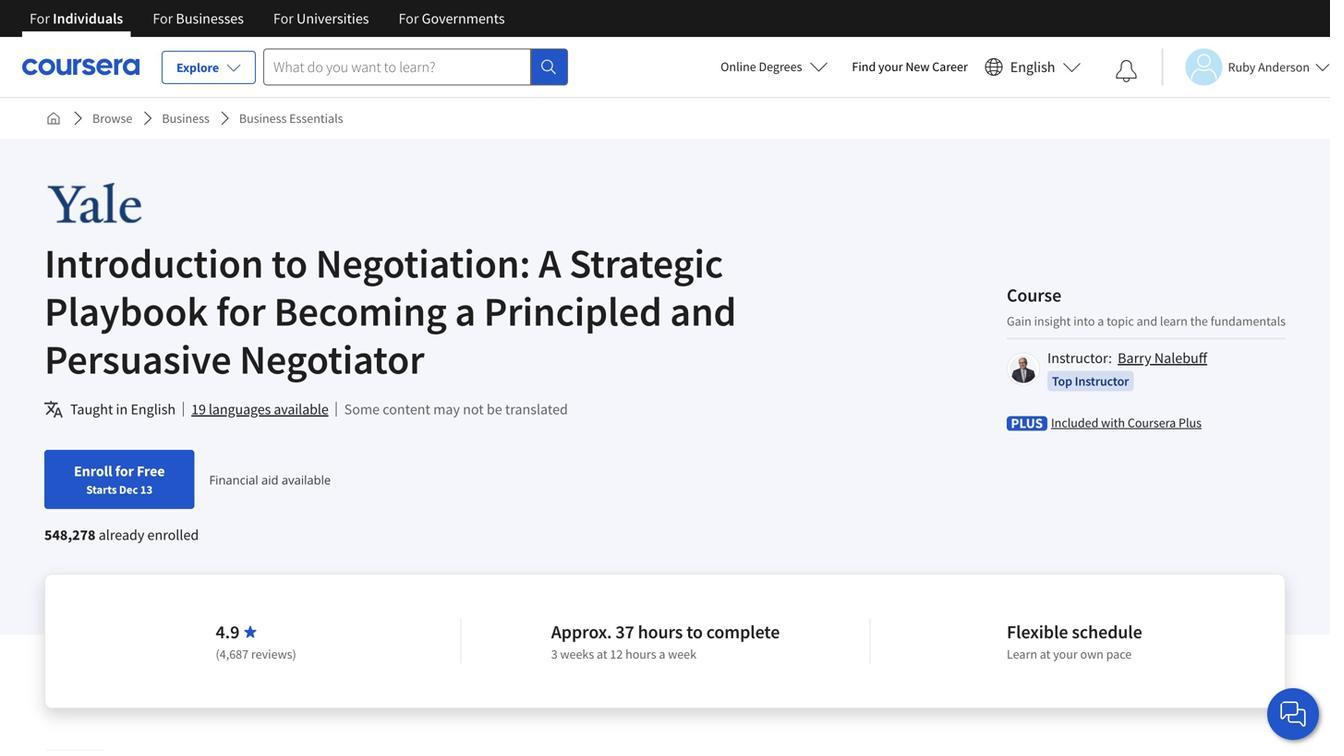 Task type: describe. For each thing, give the bounding box(es) containing it.
for inside introduction to negotiation: a strategic playbook for becoming a principled and persuasive negotiator
[[216, 285, 266, 337]]

(4,687 reviews)
[[216, 646, 296, 662]]

instructor: barry nalebuff top instructor
[[1048, 349, 1207, 389]]

(4,687
[[216, 646, 249, 662]]

ruby anderson button
[[1162, 48, 1330, 85]]

course gain insight into a topic and learn the fundamentals
[[1007, 284, 1286, 329]]

some content may not be translated
[[344, 400, 568, 418]]

anderson
[[1258, 59, 1310, 75]]

already
[[99, 526, 144, 544]]

19 languages available
[[191, 400, 329, 418]]

business link
[[155, 102, 217, 135]]

online degrees
[[721, 58, 802, 75]]

enrolled
[[147, 526, 199, 544]]

coursera image
[[22, 52, 139, 82]]

essentials
[[289, 110, 343, 127]]

included with coursera plus link
[[1051, 413, 1202, 432]]

business essentials link
[[232, 102, 351, 135]]

coursera plus image
[[1007, 416, 1048, 431]]

available for 19 languages available
[[274, 400, 329, 418]]

taught in english
[[70, 400, 176, 418]]

degrees
[[759, 58, 802, 75]]

the
[[1190, 313, 1208, 329]]

introduction
[[44, 237, 263, 289]]

find your new career
[[852, 58, 968, 75]]

english button
[[977, 37, 1089, 97]]

explore button
[[162, 51, 256, 84]]

business for business
[[162, 110, 210, 127]]

What do you want to learn? text field
[[263, 48, 531, 85]]

12
[[610, 646, 623, 662]]

chat with us image
[[1278, 699, 1308, 729]]

approx. 37 hours to complete 3 weeks at 12 hours a week
[[551, 620, 780, 662]]

37
[[616, 620, 634, 643]]

businesses
[[176, 9, 244, 28]]

translated
[[505, 400, 568, 418]]

for for individuals
[[30, 9, 50, 28]]

in
[[116, 400, 128, 418]]

aid
[[261, 471, 279, 488]]

career
[[932, 58, 968, 75]]

for for universities
[[273, 9, 294, 28]]

own
[[1080, 646, 1104, 662]]

enroll
[[74, 462, 112, 480]]

week
[[668, 646, 697, 662]]

becoming
[[274, 285, 447, 337]]

at inside the approx. 37 hours to complete 3 weeks at 12 hours a week
[[597, 646, 607, 662]]

for businesses
[[153, 9, 244, 28]]

for governments
[[399, 9, 505, 28]]

0 vertical spatial hours
[[638, 620, 683, 643]]

barry nalebuff link
[[1118, 349, 1207, 367]]

new
[[906, 58, 930, 75]]

negotiator
[[239, 333, 424, 385]]

548,278 already enrolled
[[44, 526, 199, 544]]

governments
[[422, 9, 505, 28]]

be
[[487, 400, 502, 418]]

topic
[[1107, 313, 1134, 329]]

financial
[[209, 471, 258, 488]]

into
[[1074, 313, 1095, 329]]

at inside flexible schedule learn at your own pace
[[1040, 646, 1051, 662]]

course
[[1007, 284, 1062, 307]]

instructor
[[1075, 373, 1129, 389]]

available for financial aid available
[[282, 471, 331, 488]]

plus
[[1179, 414, 1202, 431]]

free
[[137, 462, 165, 480]]

complete
[[706, 620, 780, 643]]

and inside 'course gain insight into a topic and learn the fundamentals'
[[1137, 313, 1158, 329]]

3
[[551, 646, 558, 662]]

ruby
[[1228, 59, 1256, 75]]

top
[[1052, 373, 1072, 389]]

principled
[[484, 285, 662, 337]]

playbook
[[44, 285, 208, 337]]

fundamentals
[[1211, 313, 1286, 329]]

strategic
[[569, 237, 723, 289]]

may
[[433, 400, 460, 418]]

with
[[1101, 414, 1125, 431]]

a inside introduction to negotiation: a strategic playbook for becoming a principled and persuasive negotiator
[[455, 285, 476, 337]]



Task type: vqa. For each thing, say whether or not it's contained in the screenshot.
3rd For from right
yes



Task type: locate. For each thing, give the bounding box(es) containing it.
english right the in
[[131, 400, 176, 418]]

for
[[30, 9, 50, 28], [153, 9, 173, 28], [273, 9, 294, 28], [399, 9, 419, 28]]

0 vertical spatial to
[[272, 237, 308, 289]]

1 vertical spatial hours
[[625, 646, 656, 662]]

0 horizontal spatial for
[[115, 462, 134, 480]]

available down negotiator
[[274, 400, 329, 418]]

find
[[852, 58, 876, 75]]

business down explore
[[162, 110, 210, 127]]

for left businesses
[[153, 9, 173, 28]]

gain
[[1007, 313, 1032, 329]]

online
[[721, 58, 756, 75]]

for for businesses
[[153, 9, 173, 28]]

business for business essentials
[[239, 110, 287, 127]]

19 languages available button
[[191, 398, 329, 420]]

1 horizontal spatial your
[[1053, 646, 1078, 662]]

0 horizontal spatial and
[[670, 285, 736, 337]]

a
[[539, 237, 561, 289]]

548,278
[[44, 526, 96, 544]]

0 horizontal spatial english
[[131, 400, 176, 418]]

0 horizontal spatial at
[[597, 646, 607, 662]]

1 vertical spatial to
[[687, 620, 703, 643]]

1 vertical spatial available
[[282, 471, 331, 488]]

business
[[162, 110, 210, 127], [239, 110, 287, 127]]

online degrees button
[[706, 46, 843, 87]]

for universities
[[273, 9, 369, 28]]

0 vertical spatial for
[[216, 285, 266, 337]]

content
[[383, 400, 430, 418]]

1 for from the left
[[30, 9, 50, 28]]

your
[[879, 58, 903, 75], [1053, 646, 1078, 662]]

2 at from the left
[[1040, 646, 1051, 662]]

banner navigation
[[15, 0, 520, 37]]

browse
[[92, 110, 132, 127]]

for individuals
[[30, 9, 123, 28]]

available right aid
[[282, 471, 331, 488]]

flexible schedule learn at your own pace
[[1007, 620, 1142, 662]]

yale university image
[[44, 183, 218, 224]]

1 horizontal spatial english
[[1010, 58, 1055, 76]]

approx.
[[551, 620, 612, 643]]

2 for from the left
[[153, 9, 173, 28]]

3 for from the left
[[273, 9, 294, 28]]

nalebuff
[[1154, 349, 1207, 367]]

a inside 'course gain insight into a topic and learn the fundamentals'
[[1098, 313, 1104, 329]]

to inside the approx. 37 hours to complete 3 weeks at 12 hours a week
[[687, 620, 703, 643]]

english right career
[[1010, 58, 1055, 76]]

learn
[[1160, 313, 1188, 329]]

barry
[[1118, 349, 1152, 367]]

for left universities
[[273, 9, 294, 28]]

hours up week
[[638, 620, 683, 643]]

at right learn
[[1040, 646, 1051, 662]]

0 vertical spatial english
[[1010, 58, 1055, 76]]

insight
[[1034, 313, 1071, 329]]

at
[[597, 646, 607, 662], [1040, 646, 1051, 662]]

find your new career link
[[843, 55, 977, 79]]

learn
[[1007, 646, 1037, 662]]

1 vertical spatial english
[[131, 400, 176, 418]]

2 horizontal spatial a
[[1098, 313, 1104, 329]]

schedule
[[1072, 620, 1142, 643]]

13
[[140, 482, 153, 497]]

your right find
[[879, 58, 903, 75]]

explore
[[176, 59, 219, 76]]

2 business from the left
[[239, 110, 287, 127]]

your inside flexible schedule learn at your own pace
[[1053, 646, 1078, 662]]

coursera
[[1128, 414, 1176, 431]]

business left essentials
[[239, 110, 287, 127]]

None search field
[[263, 48, 568, 85]]

to
[[272, 237, 308, 289], [687, 620, 703, 643]]

for up what do you want to learn? "text field"
[[399, 9, 419, 28]]

persuasive
[[44, 333, 231, 385]]

universities
[[297, 9, 369, 28]]

your left own
[[1053, 646, 1078, 662]]

1 horizontal spatial business
[[239, 110, 287, 127]]

dec
[[119, 482, 138, 497]]

0 vertical spatial your
[[879, 58, 903, 75]]

0 horizontal spatial your
[[879, 58, 903, 75]]

0 horizontal spatial a
[[455, 285, 476, 337]]

introduction to negotiation: a strategic playbook for becoming a principled and persuasive negotiator
[[44, 237, 736, 385]]

languages
[[209, 400, 271, 418]]

available inside button
[[274, 400, 329, 418]]

at left 12
[[597, 646, 607, 662]]

and inside introduction to negotiation: a strategic playbook for becoming a principled and persuasive negotiator
[[670, 285, 736, 337]]

for for governments
[[399, 9, 419, 28]]

1 horizontal spatial at
[[1040, 646, 1051, 662]]

0 horizontal spatial to
[[272, 237, 308, 289]]

0 horizontal spatial business
[[162, 110, 210, 127]]

ruby anderson
[[1228, 59, 1310, 75]]

to inside introduction to negotiation: a strategic playbook for becoming a principled and persuasive negotiator
[[272, 237, 308, 289]]

instructor:
[[1048, 349, 1112, 367]]

financial aid available button
[[209, 471, 331, 488]]

enroll for free starts dec 13
[[74, 462, 165, 497]]

1 vertical spatial for
[[115, 462, 134, 480]]

show notifications image
[[1115, 60, 1138, 82]]

included with coursera plus
[[1051, 414, 1202, 431]]

flexible
[[1007, 620, 1068, 643]]

1 horizontal spatial a
[[659, 646, 666, 662]]

weeks
[[560, 646, 594, 662]]

financial aid available
[[209, 471, 331, 488]]

for inside enroll for free starts dec 13
[[115, 462, 134, 480]]

1 horizontal spatial to
[[687, 620, 703, 643]]

1 at from the left
[[597, 646, 607, 662]]

0 vertical spatial available
[[274, 400, 329, 418]]

4.9
[[216, 620, 239, 643]]

available
[[274, 400, 329, 418], [282, 471, 331, 488]]

not
[[463, 400, 484, 418]]

english inside english button
[[1010, 58, 1055, 76]]

4 for from the left
[[399, 9, 419, 28]]

1 horizontal spatial for
[[216, 285, 266, 337]]

browse link
[[85, 102, 140, 135]]

pace
[[1106, 646, 1132, 662]]

individuals
[[53, 9, 123, 28]]

hours right 12
[[625, 646, 656, 662]]

starts
[[86, 482, 117, 497]]

hours
[[638, 620, 683, 643], [625, 646, 656, 662]]

19
[[191, 400, 206, 418]]

1 vertical spatial your
[[1053, 646, 1078, 662]]

a inside the approx. 37 hours to complete 3 weeks at 12 hours a week
[[659, 646, 666, 662]]

some
[[344, 400, 380, 418]]

for
[[216, 285, 266, 337], [115, 462, 134, 480]]

barry nalebuff image
[[1010, 355, 1037, 383]]

negotiation:
[[316, 237, 531, 289]]

1 horizontal spatial and
[[1137, 313, 1158, 329]]

home image
[[46, 111, 61, 126]]

business essentials
[[239, 110, 343, 127]]

for left individuals
[[30, 9, 50, 28]]

reviews)
[[251, 646, 296, 662]]

taught
[[70, 400, 113, 418]]

and
[[670, 285, 736, 337], [1137, 313, 1158, 329]]

1 business from the left
[[162, 110, 210, 127]]



